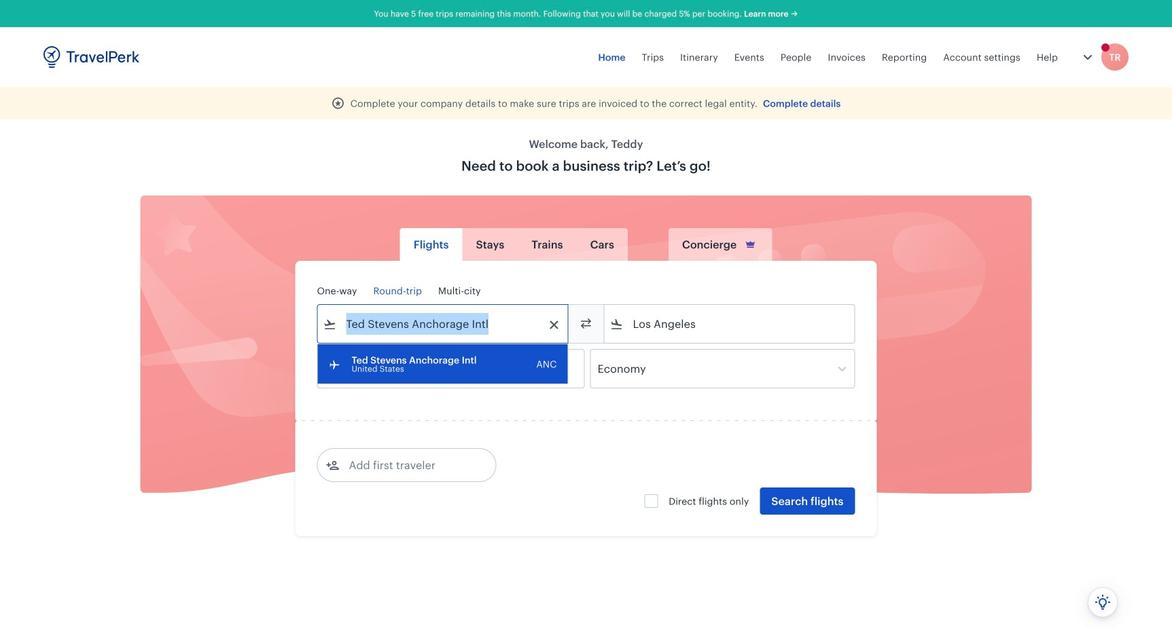 Task type: describe. For each thing, give the bounding box(es) containing it.
Depart text field
[[337, 350, 407, 388]]

To search field
[[623, 313, 837, 335]]

Return text field
[[417, 350, 488, 388]]

Add first traveler search field
[[339, 455, 481, 476]]



Task type: locate. For each thing, give the bounding box(es) containing it.
From search field
[[337, 313, 550, 335]]



